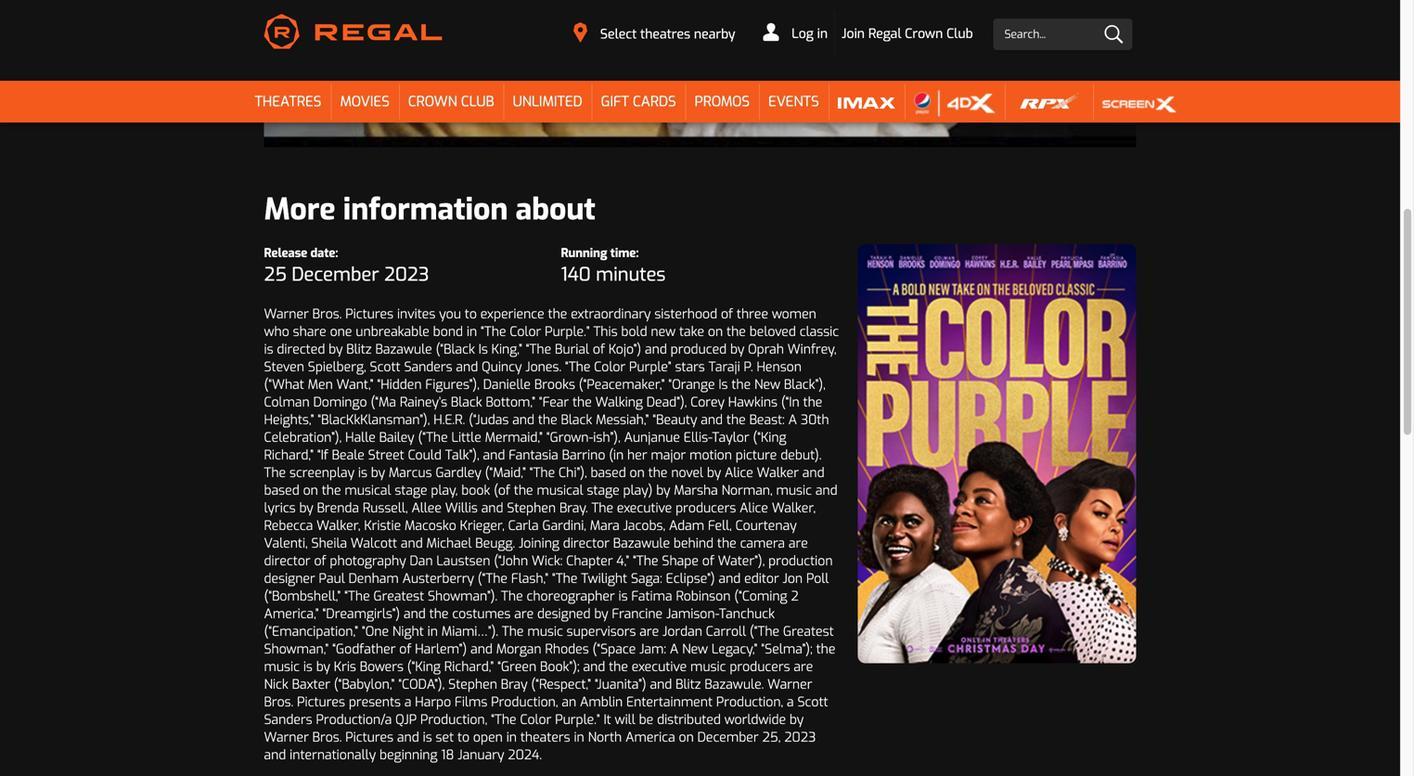 Task type: vqa. For each thing, say whether or not it's contained in the screenshot.
the right December
yes



Task type: describe. For each thing, give the bounding box(es) containing it.
bowers
[[360, 658, 404, 676]]

0 horizontal spatial bazawule
[[375, 341, 432, 358]]

"the up king,"
[[481, 323, 506, 340]]

0 vertical spatial color
[[510, 323, 541, 340]]

"orange
[[669, 376, 715, 393]]

three
[[737, 306, 769, 323]]

0 horizontal spatial production,
[[420, 711, 488, 728]]

0 vertical spatial warner
[[264, 306, 309, 323]]

crown club
[[408, 93, 494, 111]]

0 vertical spatial to
[[465, 306, 477, 323]]

choreographer
[[527, 588, 615, 605]]

crown inside 'link'
[[408, 93, 458, 111]]

walking
[[596, 394, 643, 411]]

the down flash,"
[[501, 588, 523, 605]]

harpo
[[415, 694, 451, 711]]

2 musical from the left
[[537, 482, 584, 499]]

"the up "dreamgirls")
[[345, 588, 370, 605]]

it
[[604, 711, 612, 728]]

music up bazawule.
[[691, 658, 726, 676]]

flash,"
[[511, 570, 549, 587]]

the up ""juanita")"
[[609, 658, 628, 676]]

promos link
[[686, 81, 759, 123]]

0 vertical spatial executive
[[617, 500, 672, 517]]

mermaid,"
[[485, 429, 543, 446]]

winfrey,
[[788, 341, 837, 358]]

("john
[[494, 553, 528, 570]]

north
[[588, 729, 622, 746]]

one
[[330, 323, 352, 340]]

the up 30th
[[804, 394, 823, 411]]

russell,
[[363, 500, 408, 517]]

by down "street"
[[371, 464, 385, 481]]

distributed
[[657, 711, 721, 728]]

invites
[[397, 306, 436, 323]]

"the down burial
[[565, 358, 591, 376]]

in left north
[[574, 729, 585, 746]]

in right log on the right top of page
[[818, 25, 828, 42]]

of down this
[[593, 341, 605, 358]]

on down "distributed"
[[679, 729, 694, 746]]

by up spielberg,
[[329, 341, 343, 358]]

18
[[441, 747, 454, 764]]

1 horizontal spatial black
[[561, 411, 593, 429]]

1 vertical spatial alice
[[740, 500, 769, 517]]

camera
[[740, 535, 785, 552]]

the right "selma");
[[817, 641, 836, 658]]

is up francine at the bottom left of page
[[619, 588, 628, 605]]

in up 2024.
[[507, 729, 517, 746]]

0 vertical spatial black
[[451, 394, 482, 411]]

1 vertical spatial purple."
[[555, 711, 600, 728]]

designer
[[264, 570, 315, 587]]

0 vertical spatial greatest
[[374, 588, 424, 605]]

0 horizontal spatial director
[[264, 553, 311, 570]]

1 vertical spatial richard,"
[[445, 658, 494, 676]]

the down "fear
[[538, 411, 558, 429]]

messiah,"
[[596, 411, 649, 429]]

"the up "open"
[[491, 711, 517, 728]]

of down 'behind'
[[703, 553, 715, 570]]

join regal crown club link
[[836, 11, 980, 56]]

by down 'motion'
[[707, 464, 722, 481]]

0 horizontal spatial new
[[682, 641, 708, 658]]

joining
[[519, 535, 560, 552]]

the up mara
[[592, 500, 614, 517]]

is down who
[[264, 341, 273, 358]]

(in
[[609, 447, 624, 464]]

"the down the fantasia
[[530, 464, 555, 481]]

2023 inside release date: 25 december 2023
[[384, 262, 429, 287]]

of left three
[[721, 306, 733, 323]]

1 vertical spatial blitz
[[676, 676, 701, 693]]

imax image
[[838, 89, 896, 117]]

king,"
[[492, 341, 523, 358]]

jam:
[[640, 641, 667, 658]]

music down designed
[[528, 623, 563, 640]]

1 vertical spatial based
[[264, 482, 300, 499]]

0 vertical spatial bros.
[[313, 306, 342, 323]]

1 vertical spatial bazawule
[[613, 535, 670, 552]]

mara
[[590, 517, 620, 534]]

0 vertical spatial blitz
[[347, 341, 372, 358]]

1 horizontal spatial production,
[[491, 694, 558, 711]]

america,"
[[264, 605, 319, 623]]

the down p.
[[732, 376, 751, 393]]

promos
[[695, 93, 750, 111]]

kris
[[334, 658, 356, 676]]

oprah
[[748, 341, 784, 358]]

is left set
[[423, 729, 432, 746]]

danielle
[[483, 376, 531, 393]]

beloved
[[750, 323, 796, 340]]

of down sheila
[[314, 553, 326, 570]]

"the up jones.
[[526, 341, 552, 358]]

1 vertical spatial scott
[[798, 694, 829, 711]]

0 horizontal spatial ("king
[[407, 658, 441, 676]]

2 vertical spatial bros.
[[313, 729, 342, 746]]

classic
[[800, 323, 839, 340]]

valenti,
[[264, 535, 308, 552]]

baxter
[[292, 676, 330, 693]]

twilight
[[581, 570, 628, 587]]

join
[[842, 25, 865, 42]]

1 musical from the left
[[345, 482, 391, 499]]

the up taylor
[[727, 411, 746, 429]]

("bombshell,"
[[264, 588, 341, 605]]

music down walker
[[777, 482, 812, 499]]

supervisors
[[567, 623, 636, 640]]

0 vertical spatial purple."
[[545, 323, 590, 340]]

motion
[[690, 447, 732, 464]]

select
[[601, 26, 637, 43]]

open
[[473, 729, 503, 746]]

picture
[[736, 447, 777, 464]]

"hidden
[[377, 376, 422, 393]]

0 vertical spatial new
[[755, 376, 781, 393]]

"the up choreographer
[[552, 570, 578, 587]]

0 vertical spatial producers
[[676, 500, 736, 517]]

gift cards
[[601, 93, 676, 111]]

screenx image
[[1103, 89, 1177, 117]]

0 vertical spatial a
[[789, 411, 797, 429]]

2 horizontal spatial production,
[[717, 694, 784, 711]]

"green
[[498, 658, 537, 676]]

paul
[[319, 570, 345, 587]]

2 vertical spatial color
[[520, 711, 552, 728]]

fantasia
[[509, 447, 559, 464]]

saga:
[[631, 570, 663, 587]]

production/a
[[316, 711, 392, 728]]

fatima
[[632, 588, 673, 605]]

1 vertical spatial bros.
[[264, 694, 294, 711]]

0 vertical spatial sanders
[[404, 358, 453, 376]]

on down her
[[630, 464, 645, 481]]

jacobs,
[[623, 517, 666, 534]]

25
[[264, 262, 287, 287]]

is up baxter
[[303, 658, 313, 676]]

colman
[[264, 394, 310, 411]]

1 horizontal spatial club
[[947, 25, 974, 42]]

1 vertical spatial executive
[[632, 658, 687, 676]]

by up 'supervisors'
[[594, 605, 609, 623]]

0 horizontal spatial is
[[479, 341, 488, 358]]

is down beale
[[358, 464, 368, 481]]

("what
[[264, 376, 304, 393]]

michael
[[427, 535, 472, 552]]

of down night
[[399, 641, 412, 658]]

2 a from the left
[[787, 694, 794, 711]]

editor
[[745, 570, 780, 587]]

running
[[561, 245, 608, 261]]

0 vertical spatial richard,"
[[264, 447, 314, 464]]

screenplay
[[290, 464, 355, 481]]

on down screenplay
[[303, 482, 318, 499]]

austerberry
[[403, 570, 474, 587]]

by right worldwide
[[790, 711, 804, 728]]

domingo
[[313, 394, 367, 411]]

brooks
[[535, 376, 576, 393]]

the up morgan
[[502, 623, 524, 640]]

photography
[[330, 553, 406, 570]]

kojo")
[[609, 341, 642, 358]]

h.e.r.
[[434, 411, 465, 429]]

Search... text field
[[994, 19, 1133, 50]]

sisterhood
[[655, 306, 718, 323]]

1 stage from the left
[[395, 482, 428, 499]]

are up morgan
[[515, 605, 534, 623]]

1 vertical spatial to
[[458, 729, 470, 746]]

club inside 'link'
[[461, 93, 494, 111]]

america
[[626, 729, 676, 746]]

ellis-
[[684, 429, 712, 446]]

the right "fear
[[573, 394, 592, 411]]

"juanita")
[[595, 676, 647, 693]]

her
[[628, 447, 648, 464]]

the right (of
[[514, 482, 533, 499]]

figures"),
[[426, 376, 480, 393]]

1 vertical spatial greatest
[[784, 623, 834, 640]]

the up brenda
[[322, 482, 341, 499]]

("judas
[[469, 411, 509, 429]]

beginning
[[380, 747, 438, 764]]

francine
[[612, 605, 663, 623]]

2 horizontal spatial ("the
[[750, 623, 780, 640]]

date:
[[311, 245, 338, 261]]

krieger,
[[460, 517, 505, 534]]

allee
[[412, 500, 442, 517]]

brenda
[[317, 500, 359, 517]]

theatres
[[255, 93, 322, 111]]



Task type: locate. For each thing, give the bounding box(es) containing it.
0 horizontal spatial blitz
[[347, 341, 372, 358]]

production, up set
[[420, 711, 488, 728]]

the down three
[[727, 323, 746, 340]]

barrino
[[562, 447, 606, 464]]

marcus
[[389, 464, 432, 481]]

executive down jam: on the left of the page
[[632, 658, 687, 676]]

regal
[[869, 25, 902, 42]]

release
[[264, 245, 308, 261]]

1 horizontal spatial blitz
[[676, 676, 701, 693]]

club left unlimited 'link'
[[461, 93, 494, 111]]

the up lyrics
[[264, 464, 286, 481]]

1 horizontal spatial ("the
[[478, 570, 508, 587]]

be
[[639, 711, 654, 728]]

director up chapter
[[563, 535, 610, 552]]

crown club link
[[399, 81, 504, 123]]

0 vertical spatial director
[[563, 535, 610, 552]]

december inside 'warner bros. pictures invites you to experience the extraordinary sisterhood of three women who share one unbreakable bond in "the color purple." this bold new take on the beloved classic is directed by blitz bazawule ("black is king," "the burial of kojo") and produced by oprah winfrey, steven spielberg, scott sanders and quincy jones. "the color purple" stars taraji p. henson ("what men want," "hidden figures"), danielle brooks ("peacemaker," "orange is the new black"), colman domingo ("ma rainey's black bottom," "fear the walking dead"), corey hawkins ("in the heights," "blackkklansman"), h.e.r. ("judas and the black messiah," "beauty and the beast: a 30th celebration"), halle bailey ("the little mermaid," "grown-ish"), aunjanue ellis-taylor ("king richard," "if beale street could talk"), and fantasia barrino (in her major motion picture debut). the screenplay is by marcus gardley ("maid," "the chi"), based on the novel by alice walker and based on the musical stage play, book (of the musical stage play) by marsha norman, music and lyrics by brenda russell, allee willis and stephen bray. the executive producers alice walker, rebecca walker, kristie macosko krieger, carla gardini, mara jacobs, adam fell, courtenay valenti, sheila walcott and michael beugg. joining director bazawule behind the camera are director of photography dan laustsen ("john wick: chapter 4," "the shape of water"), production designer paul denham austerberry ("the flash," "the twilight saga: eclipse") and editor jon poll ("bombshell," "the greatest showman"). the choreographer is fatima robinson ("coming 2 america," "dreamgirls") and the costumes are designed by francine jamison-tanchuck ("emancipation," "one night in miami…"). the music supervisors are jordan carroll ("the greatest showman," "godfather of harlem") and morgan rhodes ("space jam: a new legacy," "selma"); the music is by kris bowers ("king richard," "green book"); and the executive music producers are nick baxter ("babylon," "coda"), stephen bray ("respect," "juanita") and blitz bazawule. warner bros. pictures presents a harpo films production, an amblin entertainment production, a scott sanders production/a qjp production, "the color purple." it will be distributed worldwide by warner bros. pictures and is set to open in theaters in north america on december 25, 2023 and internationally beginning 18 january 2024.'
[[698, 729, 759, 746]]

("the
[[418, 429, 448, 446], [478, 570, 508, 587], [750, 623, 780, 640]]

unbreakable
[[356, 323, 430, 340]]

bazawule.
[[705, 676, 764, 693]]

1 vertical spatial is
[[719, 376, 728, 393]]

legacy,"
[[712, 641, 758, 658]]

0 vertical spatial based
[[591, 464, 626, 481]]

women
[[772, 306, 817, 323]]

1 horizontal spatial based
[[591, 464, 626, 481]]

0 horizontal spatial walker,
[[317, 517, 361, 534]]

producers down marsha
[[676, 500, 736, 517]]

1 horizontal spatial stage
[[587, 482, 620, 499]]

walker, down brenda
[[317, 517, 361, 534]]

stephen up "films"
[[449, 676, 498, 693]]

0 horizontal spatial stephen
[[449, 676, 498, 693]]

select theatres nearby link
[[562, 18, 748, 49]]

marsha
[[674, 482, 718, 499]]

("peacemaker,"
[[579, 376, 665, 393]]

the color purple image
[[858, 244, 1137, 663]]

1 horizontal spatial walker,
[[772, 500, 816, 517]]

a down the jordan
[[670, 641, 679, 658]]

bailey
[[379, 429, 415, 446]]

bros. up internationally
[[313, 729, 342, 746]]

richard," down 'celebration"),'
[[264, 447, 314, 464]]

sanders down nick
[[264, 711, 313, 728]]

production, up worldwide
[[717, 694, 784, 711]]

0 vertical spatial crown
[[905, 25, 943, 42]]

1 vertical spatial december
[[698, 729, 759, 746]]

stage down marcus
[[395, 482, 428, 499]]

0 vertical spatial ("king
[[753, 429, 787, 446]]

1 horizontal spatial december
[[698, 729, 759, 746]]

1 horizontal spatial 2023
[[785, 729, 816, 746]]

2023 right 25,
[[785, 729, 816, 746]]

rpx - regal premium experience image
[[1015, 89, 1084, 117]]

musical
[[345, 482, 391, 499], [537, 482, 584, 499]]

is down taraji
[[719, 376, 728, 393]]

bazawule down jacobs,
[[613, 535, 670, 552]]

little
[[452, 429, 482, 446]]

bazawule down unbreakable
[[375, 341, 432, 358]]

theaters
[[521, 729, 571, 746]]

new
[[651, 323, 676, 340]]

in up harlem")
[[428, 623, 438, 640]]

2 vertical spatial warner
[[264, 729, 309, 746]]

warner up who
[[264, 306, 309, 323]]

1 horizontal spatial is
[[719, 376, 728, 393]]

("black
[[436, 341, 475, 358]]

1 vertical spatial 2023
[[785, 729, 816, 746]]

1 horizontal spatial new
[[755, 376, 781, 393]]

a down ("in
[[789, 411, 797, 429]]

in right the "bond"
[[467, 323, 477, 340]]

1 vertical spatial ("the
[[478, 570, 508, 587]]

events link
[[759, 81, 829, 123]]

0 vertical spatial is
[[479, 341, 488, 358]]

street
[[368, 447, 405, 464]]

"selma");
[[762, 641, 813, 658]]

harlem")
[[415, 641, 467, 658]]

morgan
[[496, 641, 542, 658]]

book");
[[540, 658, 580, 676]]

1 horizontal spatial crown
[[905, 25, 943, 42]]

presents
[[349, 694, 401, 711]]

eclipse")
[[666, 570, 715, 587]]

spielberg,
[[308, 358, 366, 376]]

major
[[651, 447, 686, 464]]

book
[[462, 482, 490, 499]]

warner down "selma");
[[768, 676, 813, 693]]

1 horizontal spatial richard,"
[[445, 658, 494, 676]]

celebration"),
[[264, 429, 342, 446]]

on right take
[[708, 323, 723, 340]]

shape
[[662, 553, 699, 570]]

join regal crown club
[[842, 25, 974, 42]]

1 horizontal spatial sanders
[[404, 358, 453, 376]]

2 stage from the left
[[587, 482, 620, 499]]

1 vertical spatial club
[[461, 93, 494, 111]]

alice down norman,
[[740, 500, 769, 517]]

worldwide
[[725, 711, 786, 728]]

gardini,
[[543, 517, 587, 534]]

walker, up courtenay
[[772, 500, 816, 517]]

scott up "hidden
[[370, 358, 401, 376]]

1 vertical spatial color
[[594, 358, 626, 376]]

tanchuck
[[719, 605, 775, 623]]

information
[[343, 190, 508, 229]]

1 vertical spatial producers
[[730, 658, 791, 676]]

rhodes
[[545, 641, 589, 658]]

director down valenti,
[[264, 553, 311, 570]]

novel
[[672, 464, 704, 481]]

by up p.
[[731, 341, 745, 358]]

1 vertical spatial new
[[682, 641, 708, 658]]

bold
[[621, 323, 648, 340]]

1 vertical spatial walker,
[[317, 517, 361, 534]]

dead"),
[[647, 394, 687, 411]]

is
[[264, 341, 273, 358], [358, 464, 368, 481], [619, 588, 628, 605], [303, 658, 313, 676], [423, 729, 432, 746]]

more
[[264, 190, 336, 229]]

0 vertical spatial ("the
[[418, 429, 448, 446]]

black down figures"),
[[451, 394, 482, 411]]

0 horizontal spatial scott
[[370, 358, 401, 376]]

1 horizontal spatial stephen
[[507, 500, 556, 517]]

("king down beast:
[[753, 429, 787, 446]]

new down henson
[[755, 376, 781, 393]]

0 horizontal spatial a
[[405, 694, 412, 711]]

0 horizontal spatial crown
[[408, 93, 458, 111]]

"if
[[317, 447, 328, 464]]

p.
[[744, 358, 753, 376]]

1 vertical spatial warner
[[768, 676, 813, 693]]

0 horizontal spatial 2023
[[384, 262, 429, 287]]

musical down the chi"),
[[537, 482, 584, 499]]

color up ("peacemaker,"
[[594, 358, 626, 376]]

("the up could
[[418, 429, 448, 446]]

heights,"
[[264, 411, 314, 429]]

december down worldwide
[[698, 729, 759, 746]]

1 vertical spatial director
[[264, 553, 311, 570]]

("babylon,"
[[334, 676, 395, 693]]

bros. down nick
[[264, 694, 294, 711]]

sanders up figures"),
[[404, 358, 453, 376]]

0 vertical spatial bazawule
[[375, 341, 432, 358]]

0 horizontal spatial richard,"
[[264, 447, 314, 464]]

to right set
[[458, 729, 470, 746]]

the
[[264, 464, 286, 481], [592, 500, 614, 517], [501, 588, 523, 605], [502, 623, 524, 640]]

("king up "coda"),
[[407, 658, 441, 676]]

based down (in
[[591, 464, 626, 481]]

is left king,"
[[479, 341, 488, 358]]

0 horizontal spatial based
[[264, 482, 300, 499]]

wick:
[[532, 553, 563, 570]]

stage
[[395, 482, 428, 499], [587, 482, 620, 499]]

men
[[308, 376, 333, 393]]

black up "grown-
[[561, 411, 593, 429]]

1 vertical spatial sanders
[[264, 711, 313, 728]]

1 vertical spatial a
[[670, 641, 679, 658]]

by up rebecca
[[299, 500, 314, 517]]

adam
[[669, 517, 705, 534]]

0 horizontal spatial a
[[670, 641, 679, 658]]

are up jam: on the left of the page
[[640, 623, 659, 640]]

lyrics
[[264, 500, 296, 517]]

by right play)
[[657, 482, 671, 499]]

sanders
[[404, 358, 453, 376], [264, 711, 313, 728]]

the up burial
[[548, 306, 568, 323]]

1 vertical spatial black
[[561, 411, 593, 429]]

0 vertical spatial pictures
[[346, 306, 394, 323]]

0 horizontal spatial stage
[[395, 482, 428, 499]]

greatest up "selma");
[[784, 623, 834, 640]]

30th
[[801, 411, 830, 429]]

experience
[[481, 306, 545, 323]]

0 horizontal spatial ("the
[[418, 429, 448, 446]]

production
[[769, 553, 833, 570]]

0 horizontal spatial club
[[461, 93, 494, 111]]

rebecca
[[264, 517, 313, 534]]

user icon image
[[764, 23, 779, 41]]

2023 inside 'warner bros. pictures invites you to experience the extraordinary sisterhood of three women who share one unbreakable bond in "the color purple." this bold new take on the beloved classic is directed by blitz bazawule ("black is king," "the burial of kojo") and produced by oprah winfrey, steven spielberg, scott sanders and quincy jones. "the color purple" stars taraji p. henson ("what men want," "hidden figures"), danielle brooks ("peacemaker," "orange is the new black"), colman domingo ("ma rainey's black bottom," "fear the walking dead"), corey hawkins ("in the heights," "blackkklansman"), h.e.r. ("judas and the black messiah," "beauty and the beast: a 30th celebration"), halle bailey ("the little mermaid," "grown-ish"), aunjanue ellis-taylor ("king richard," "if beale street could talk"), and fantasia barrino (in her major motion picture debut). the screenplay is by marcus gardley ("maid," "the chi"), based on the novel by alice walker and based on the musical stage play, book (of the musical stage play) by marsha norman, music and lyrics by brenda russell, allee willis and stephen bray. the executive producers alice walker, rebecca walker, kristie macosko krieger, carla gardini, mara jacobs, adam fell, courtenay valenti, sheila walcott and michael beugg. joining director bazawule behind the camera are director of photography dan laustsen ("john wick: chapter 4," "the shape of water"), production designer paul denham austerberry ("the flash," "the twilight saga: eclipse") and editor jon poll ("bombshell," "the greatest showman"). the choreographer is fatima robinson ("coming 2 america," "dreamgirls") and the costumes are designed by francine jamison-tanchuck ("emancipation," "one night in miami…"). the music supervisors are jordan carroll ("the greatest showman," "godfather of harlem") and morgan rhodes ("space jam: a new legacy," "selma"); the music is by kris bowers ("king richard," "green book"); and the executive music producers are nick baxter ("babylon," "coda"), stephen bray ("respect," "juanita") and blitz bazawule. warner bros. pictures presents a harpo films production, an amblin entertainment production, a scott sanders production/a qjp production, "the color purple." it will be distributed worldwide by warner bros. pictures and is set to open in theaters in north america on december 25, 2023 and internationally beginning 18 january 2024.'
[[785, 729, 816, 746]]

are up production
[[789, 535, 808, 552]]

4,"
[[617, 553, 630, 570]]

talk"),
[[445, 447, 480, 464]]

1 horizontal spatial ("king
[[753, 429, 787, 446]]

0 vertical spatial club
[[947, 25, 974, 42]]

1 vertical spatial stephen
[[449, 676, 498, 693]]

pictures down baxter
[[297, 694, 345, 711]]

1 horizontal spatial a
[[789, 411, 797, 429]]

map marker icon image
[[574, 22, 588, 43]]

crown right regal
[[905, 25, 943, 42]]

by up baxter
[[316, 658, 330, 676]]

films
[[455, 694, 488, 711]]

0 vertical spatial stephen
[[507, 500, 556, 517]]

are
[[789, 535, 808, 552], [515, 605, 534, 623], [640, 623, 659, 640], [794, 658, 814, 676]]

color down experience
[[510, 323, 541, 340]]

gift cards link
[[592, 81, 686, 123]]

showman").
[[428, 588, 498, 605]]

a down "selma");
[[787, 694, 794, 711]]

0 horizontal spatial sanders
[[264, 711, 313, 728]]

2023 up invites
[[384, 262, 429, 287]]

showman,"
[[264, 641, 329, 658]]

1 horizontal spatial musical
[[537, 482, 584, 499]]

1 a from the left
[[405, 694, 412, 711]]

1 horizontal spatial a
[[787, 694, 794, 711]]

play)
[[623, 482, 653, 499]]

1 vertical spatial pictures
[[297, 694, 345, 711]]

new down the jordan
[[682, 641, 708, 658]]

musical up the russell,
[[345, 482, 391, 499]]

purple"
[[629, 358, 672, 376]]

unlimited link
[[504, 81, 592, 123]]

0 horizontal spatial december
[[292, 262, 379, 287]]

are down "selma");
[[794, 658, 814, 676]]

greatest down denham on the bottom of the page
[[374, 588, 424, 605]]

music up nick
[[264, 658, 300, 676]]

"the up saga: on the bottom of page
[[633, 553, 659, 570]]

theatres link
[[246, 81, 331, 123]]

2 vertical spatial ("the
[[750, 623, 780, 640]]

release date: 25 december 2023
[[264, 245, 429, 287]]

producers down legacy,"
[[730, 658, 791, 676]]

water"),
[[718, 553, 765, 570]]

regal image
[[264, 14, 442, 49]]

the down showman").
[[429, 605, 449, 623]]

0 vertical spatial scott
[[370, 358, 401, 376]]

1 horizontal spatial scott
[[798, 694, 829, 711]]

0 horizontal spatial greatest
[[374, 588, 424, 605]]

0 vertical spatial alice
[[725, 464, 754, 481]]

the down major
[[649, 464, 668, 481]]

pepsi 4dx logo image
[[914, 89, 996, 117]]

select theatres nearby
[[601, 26, 736, 43]]

"godfather
[[332, 641, 396, 658]]

("respect,"
[[531, 676, 591, 693]]

"coda"),
[[398, 676, 445, 693]]

scott down "selma");
[[798, 694, 829, 711]]

0 vertical spatial 2023
[[384, 262, 429, 287]]

140
[[561, 262, 591, 287]]

warner
[[264, 306, 309, 323], [768, 676, 813, 693], [264, 729, 309, 746]]

qjp
[[396, 711, 417, 728]]

to right you
[[465, 306, 477, 323]]

"grown-
[[547, 429, 593, 446]]

a up qjp on the left
[[405, 694, 412, 711]]

the down fell,
[[718, 535, 737, 552]]

0 horizontal spatial musical
[[345, 482, 391, 499]]

("the down ("john
[[478, 570, 508, 587]]

black"),
[[784, 376, 826, 393]]

chi"),
[[559, 464, 587, 481]]

2 vertical spatial pictures
[[346, 729, 394, 746]]

color up 'theaters'
[[520, 711, 552, 728]]

0 vertical spatial december
[[292, 262, 379, 287]]

0 vertical spatial walker,
[[772, 500, 816, 517]]

december inside release date: 25 december 2023
[[292, 262, 379, 287]]

movies
[[340, 93, 390, 111]]

movies link
[[331, 81, 399, 123]]

december down date:
[[292, 262, 379, 287]]

1 horizontal spatial greatest
[[784, 623, 834, 640]]



